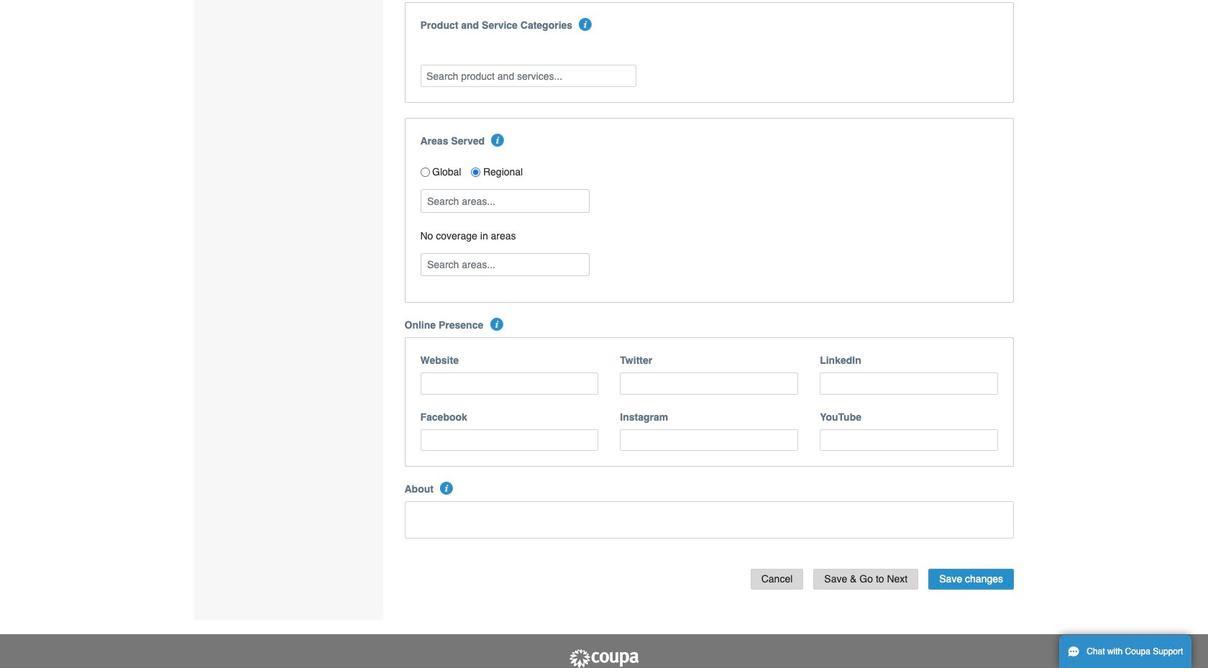 Task type: describe. For each thing, give the bounding box(es) containing it.
coupa supplier portal image
[[568, 649, 640, 668]]

1 vertical spatial additional information image
[[492, 134, 505, 147]]

2 search areas... text field from the top
[[422, 254, 588, 276]]



Task type: vqa. For each thing, say whether or not it's contained in the screenshot.
option
yes



Task type: locate. For each thing, give the bounding box(es) containing it.
Search product and services... field
[[420, 65, 636, 87]]

additional information image
[[440, 482, 453, 495]]

0 vertical spatial additional information image
[[579, 18, 592, 31]]

1 vertical spatial search areas... text field
[[422, 254, 588, 276]]

Search areas... text field
[[422, 190, 588, 212], [422, 254, 588, 276]]

0 vertical spatial search areas... text field
[[422, 190, 588, 212]]

None radio
[[420, 167, 430, 177], [472, 167, 481, 177], [420, 167, 430, 177], [472, 167, 481, 177]]

None text field
[[420, 373, 599, 395], [820, 373, 998, 395], [420, 373, 599, 395], [820, 373, 998, 395]]

additional information image
[[579, 18, 592, 31], [492, 134, 505, 147], [490, 318, 503, 331]]

1 search areas... text field from the top
[[422, 190, 588, 212]]

2 vertical spatial additional information image
[[490, 318, 503, 331]]

None text field
[[620, 373, 799, 395], [420, 429, 599, 451], [620, 429, 799, 451], [820, 429, 998, 451], [405, 502, 1014, 539], [620, 373, 799, 395], [420, 429, 599, 451], [620, 429, 799, 451], [820, 429, 998, 451], [405, 502, 1014, 539]]



